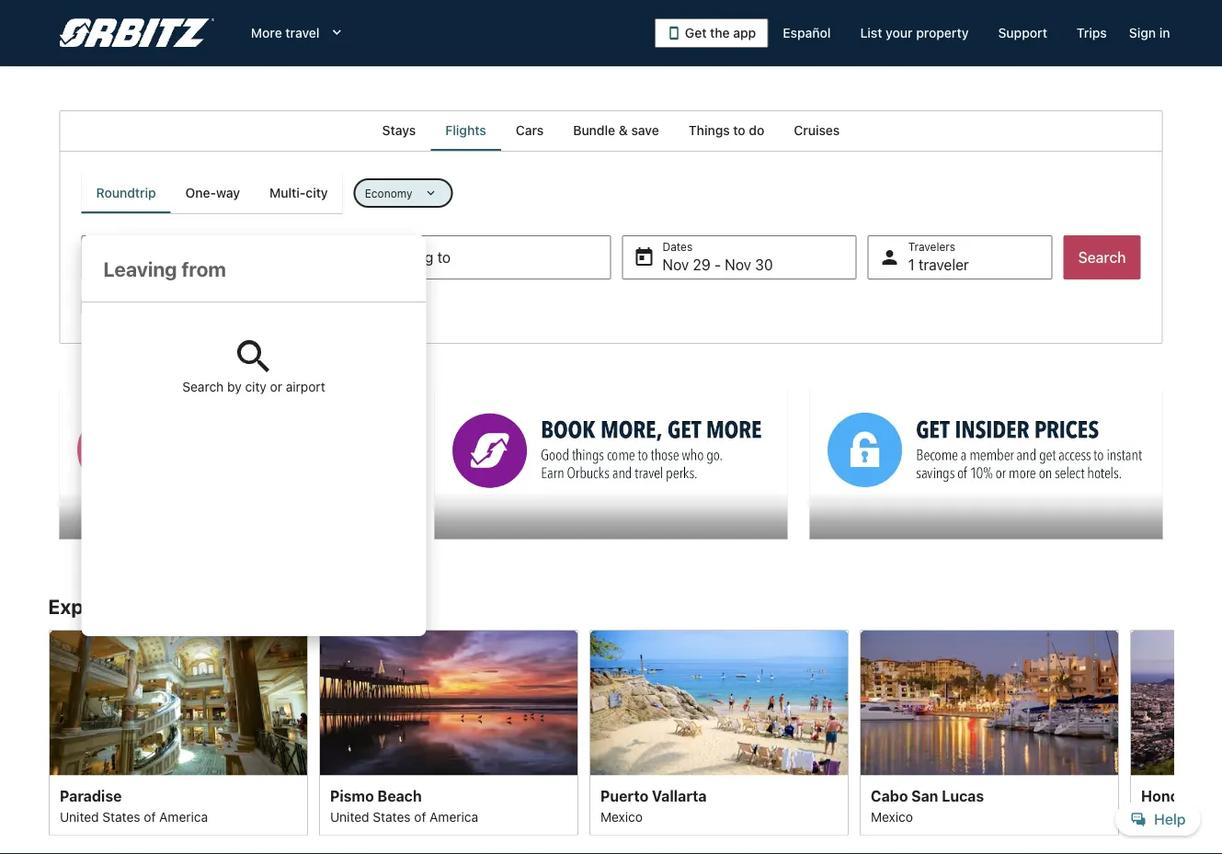 Task type: describe. For each thing, give the bounding box(es) containing it.
paradise
[[59, 787, 121, 805]]

city inside "link"
[[306, 185, 328, 201]]

pismo beach featuring a sunset, views and tropical scenes image
[[319, 630, 578, 776]]

multi-
[[270, 185, 306, 201]]

trips link
[[1063, 17, 1122, 50]]

stay
[[194, 299, 219, 314]]

tab list containing stays
[[59, 110, 1163, 151]]

a for car
[[281, 299, 288, 314]]

one-way link
[[171, 173, 255, 213]]

save
[[632, 123, 659, 138]]

explore
[[48, 595, 119, 619]]

get
[[685, 25, 707, 40]]

stays link
[[368, 110, 431, 151]]

vallarta
[[652, 787, 707, 805]]

support link
[[984, 17, 1063, 50]]

destinations
[[284, 595, 402, 619]]

1 opens in a new window image from the left
[[58, 389, 75, 405]]

app
[[734, 25, 757, 40]]

nov 29 - nov 30 button
[[622, 236, 857, 280]]

explore stays in trending destinations
[[48, 595, 402, 619]]

marina cabo san lucas which includes a marina, a coastal town and night scenes image
[[860, 630, 1119, 776]]

place
[[143, 299, 175, 314]]

more
[[251, 25, 282, 40]]

list your property
[[861, 25, 969, 40]]

puerto vallarta mexico
[[600, 787, 707, 825]]

2 opens in a new window image from the left
[[809, 389, 826, 405]]

get the app
[[685, 25, 757, 40]]

san
[[911, 787, 938, 805]]

1 traveler
[[909, 256, 969, 274]]

list your property link
[[846, 17, 984, 50]]

get the app link
[[655, 18, 768, 48]]

Leaving from text field
[[81, 236, 426, 302]]

paradise united states of america
[[59, 787, 208, 825]]

states for honolulu
[[1184, 809, 1222, 825]]

show previous card image
[[37, 722, 59, 744]]

honolulu
[[1141, 787, 1205, 805]]

download the app button image
[[667, 26, 682, 40]]

flights link
[[431, 110, 501, 151]]

united for paradise
[[59, 809, 99, 825]]

things to do
[[689, 123, 765, 138]]

sign
[[1130, 25, 1157, 40]]

lucas
[[942, 787, 984, 805]]

las vegas featuring interior views image
[[48, 630, 308, 776]]

roundtrip
[[96, 185, 156, 201]]

puerto vallarta showing a beach, general coastal views and kayaking or canoeing image
[[589, 630, 849, 776]]

your
[[886, 25, 913, 40]]

support
[[999, 25, 1048, 40]]

makiki - lower punchbowl - tantalus showing landscape views, a sunset and a city image
[[1130, 630, 1223, 776]]

one-
[[186, 185, 216, 201]]

cruises link
[[780, 110, 855, 151]]

traveler
[[919, 256, 969, 274]]

trending
[[200, 595, 280, 619]]

bundle & save link
[[559, 110, 674, 151]]

travel
[[286, 25, 320, 40]]

pismo
[[330, 787, 374, 805]]

cars
[[516, 123, 544, 138]]

one-way
[[186, 185, 240, 201]]

the
[[710, 25, 730, 40]]

a for place
[[133, 299, 140, 314]]

economy
[[365, 187, 413, 200]]

of inside paradise united states of america
[[143, 809, 155, 825]]

multi-city
[[270, 185, 328, 201]]

-
[[715, 256, 721, 274]]

america inside paradise united states of america
[[159, 809, 208, 825]]

things to do link
[[674, 110, 780, 151]]

1 traveler button
[[868, 236, 1053, 280]]

pismo beach united states of america
[[330, 787, 478, 825]]

search button
[[1064, 236, 1141, 280]]



Task type: vqa. For each thing, say whether or not it's contained in the screenshot.
Add a car
yes



Task type: locate. For each thing, give the bounding box(es) containing it.
add
[[105, 299, 129, 314], [254, 299, 277, 314]]

airport
[[286, 380, 325, 395]]

español button
[[768, 17, 846, 50]]

america inside pismo beach united states of america
[[429, 809, 478, 825]]

&
[[619, 123, 628, 138]]

1 horizontal spatial city
[[306, 185, 328, 201]]

0 horizontal spatial search
[[182, 380, 224, 395]]

states inside pismo beach united states of america
[[373, 809, 410, 825]]

0 horizontal spatial mexico
[[600, 809, 643, 825]]

united inside honolulu united states
[[1141, 809, 1181, 825]]

search for search by city or airport
[[182, 380, 224, 395]]

2 mexico from the left
[[871, 809, 913, 825]]

1 horizontal spatial to
[[734, 123, 746, 138]]

bundle
[[573, 123, 616, 138]]

or
[[270, 380, 282, 395]]

1 horizontal spatial opens in a new window image
[[809, 389, 826, 405]]

economy button
[[354, 178, 453, 208]]

1 horizontal spatial of
[[414, 809, 426, 825]]

in
[[1160, 25, 1171, 40], [179, 595, 196, 619]]

show next card image
[[1163, 722, 1185, 744]]

of
[[143, 809, 155, 825], [414, 809, 426, 825]]

stays
[[382, 123, 416, 138]]

cabo san lucas mexico
[[871, 787, 984, 825]]

to inside 'link'
[[734, 123, 746, 138]]

0 horizontal spatial america
[[159, 809, 208, 825]]

united
[[59, 809, 99, 825], [330, 809, 369, 825], [1141, 809, 1181, 825]]

do
[[749, 123, 765, 138]]

1 vertical spatial tab list
[[81, 173, 343, 213]]

1
[[909, 256, 915, 274]]

bundle & save
[[573, 123, 659, 138]]

2 of from the left
[[414, 809, 426, 825]]

español
[[783, 25, 831, 40]]

add for add a place to stay
[[105, 299, 129, 314]]

mexico
[[600, 809, 643, 825], [871, 809, 913, 825]]

0 horizontal spatial add
[[105, 299, 129, 314]]

to left do
[[734, 123, 746, 138]]

flights
[[446, 123, 486, 138]]

1 horizontal spatial add
[[254, 299, 277, 314]]

1 nov from the left
[[663, 256, 689, 274]]

mexico down cabo
[[871, 809, 913, 825]]

3 states from the left
[[1184, 809, 1222, 825]]

0 vertical spatial in
[[1160, 25, 1171, 40]]

cabo
[[871, 787, 908, 805]]

0 horizontal spatial united
[[59, 809, 99, 825]]

multi-city link
[[255, 173, 343, 213]]

trips
[[1077, 25, 1108, 40]]

1 horizontal spatial mexico
[[871, 809, 913, 825]]

2 horizontal spatial states
[[1184, 809, 1222, 825]]

1 horizontal spatial america
[[429, 809, 478, 825]]

by
[[227, 380, 242, 395]]

states for paradise
[[102, 809, 140, 825]]

things
[[689, 123, 730, 138]]

0 horizontal spatial to
[[179, 299, 190, 314]]

tab list
[[59, 110, 1163, 151], [81, 173, 343, 213]]

united down "paradise" at the bottom left of the page
[[59, 809, 99, 825]]

nov left 29
[[663, 256, 689, 274]]

0 horizontal spatial nov
[[663, 256, 689, 274]]

0 vertical spatial to
[[734, 123, 746, 138]]

nov 29 - nov 30
[[663, 256, 773, 274]]

1 mexico from the left
[[600, 809, 643, 825]]

sign in
[[1130, 25, 1171, 40]]

1 horizontal spatial search
[[1079, 249, 1127, 266]]

search for search
[[1079, 249, 1127, 266]]

0 vertical spatial city
[[306, 185, 328, 201]]

0 vertical spatial search
[[1079, 249, 1127, 266]]

cars link
[[501, 110, 559, 151]]

mexico inside puerto vallarta mexico
[[600, 809, 643, 825]]

list
[[861, 25, 883, 40]]

2 horizontal spatial united
[[1141, 809, 1181, 825]]

1 horizontal spatial in
[[1160, 25, 1171, 40]]

city
[[306, 185, 328, 201], [245, 380, 267, 395]]

america
[[159, 809, 208, 825], [429, 809, 478, 825]]

stays
[[124, 595, 175, 619]]

honolulu united states 
[[1141, 787, 1223, 825]]

in inside main content
[[179, 595, 196, 619]]

a left place
[[133, 299, 140, 314]]

tab list containing roundtrip
[[81, 173, 343, 213]]

mexico down puerto
[[600, 809, 643, 825]]

0 horizontal spatial city
[[245, 380, 267, 395]]

add left car
[[254, 299, 277, 314]]

search by city or airport
[[182, 380, 325, 395]]

a left car
[[281, 299, 288, 314]]

more travel button
[[236, 17, 360, 50]]

0 horizontal spatial states
[[102, 809, 140, 825]]

city left or
[[245, 380, 267, 395]]

1 horizontal spatial states
[[373, 809, 410, 825]]

to left stay
[[179, 299, 190, 314]]

roundtrip link
[[81, 173, 171, 213]]

0 horizontal spatial opens in a new window image
[[58, 389, 75, 405]]

nov
[[663, 256, 689, 274], [725, 256, 752, 274]]

0 horizontal spatial of
[[143, 809, 155, 825]]

1 states from the left
[[102, 809, 140, 825]]

0 horizontal spatial a
[[133, 299, 140, 314]]

in inside dropdown button
[[1160, 25, 1171, 40]]

opens in a new window image
[[434, 389, 450, 405]]

states down honolulu
[[1184, 809, 1222, 825]]

of inside pismo beach united states of america
[[414, 809, 426, 825]]

2 add from the left
[[254, 299, 277, 314]]

united down honolulu
[[1141, 809, 1181, 825]]

1 horizontal spatial united
[[330, 809, 369, 825]]

more travel
[[251, 25, 320, 40]]

puerto
[[600, 787, 648, 805]]

united inside paradise united states of america
[[59, 809, 99, 825]]

1 vertical spatial to
[[179, 299, 190, 314]]

car
[[291, 299, 310, 314]]

2 states from the left
[[373, 809, 410, 825]]

sign in button
[[1122, 17, 1178, 50]]

search inside button
[[1079, 249, 1127, 266]]

opens in a new window image
[[58, 389, 75, 405], [809, 389, 826, 405]]

cruises
[[794, 123, 840, 138]]

orbitz logo image
[[59, 18, 214, 48]]

add a car
[[254, 299, 310, 314]]

1 horizontal spatial a
[[281, 299, 288, 314]]

nov right -
[[725, 256, 752, 274]]

property
[[917, 25, 969, 40]]

states inside honolulu united states
[[1184, 809, 1222, 825]]

united for honolulu
[[1141, 809, 1181, 825]]

search
[[1079, 249, 1127, 266], [182, 380, 224, 395]]

1 horizontal spatial nov
[[725, 256, 752, 274]]

city left economy
[[306, 185, 328, 201]]

united inside pismo beach united states of america
[[330, 809, 369, 825]]

2 nov from the left
[[725, 256, 752, 274]]

1 of from the left
[[143, 809, 155, 825]]

mexico inside cabo san lucas mexico
[[871, 809, 913, 825]]

united down pismo
[[330, 809, 369, 825]]

0 vertical spatial tab list
[[59, 110, 1163, 151]]

a
[[133, 299, 140, 314], [281, 299, 288, 314]]

1 america from the left
[[159, 809, 208, 825]]

add left place
[[105, 299, 129, 314]]

1 united from the left
[[59, 809, 99, 825]]

add a place to stay
[[105, 299, 219, 314]]

states inside paradise united states of america
[[102, 809, 140, 825]]

states down "paradise" at the bottom left of the page
[[102, 809, 140, 825]]

1 a from the left
[[133, 299, 140, 314]]

in right stays
[[179, 595, 196, 619]]

in right the sign
[[1160, 25, 1171, 40]]

3 united from the left
[[1141, 809, 1181, 825]]

1 vertical spatial in
[[179, 595, 196, 619]]

beach
[[377, 787, 421, 805]]

2 united from the left
[[330, 809, 369, 825]]

2 america from the left
[[429, 809, 478, 825]]

states
[[102, 809, 140, 825], [373, 809, 410, 825], [1184, 809, 1222, 825]]

1 vertical spatial city
[[245, 380, 267, 395]]

way
[[216, 185, 240, 201]]

2 a from the left
[[281, 299, 288, 314]]

explore stays in trending destinations main content
[[0, 110, 1223, 855]]

1 vertical spatial search
[[182, 380, 224, 395]]

1 add from the left
[[105, 299, 129, 314]]

add for add a car
[[254, 299, 277, 314]]

30
[[756, 256, 773, 274]]

states down beach
[[373, 809, 410, 825]]

to
[[734, 123, 746, 138], [179, 299, 190, 314]]

29
[[693, 256, 711, 274]]

0 horizontal spatial in
[[179, 595, 196, 619]]



